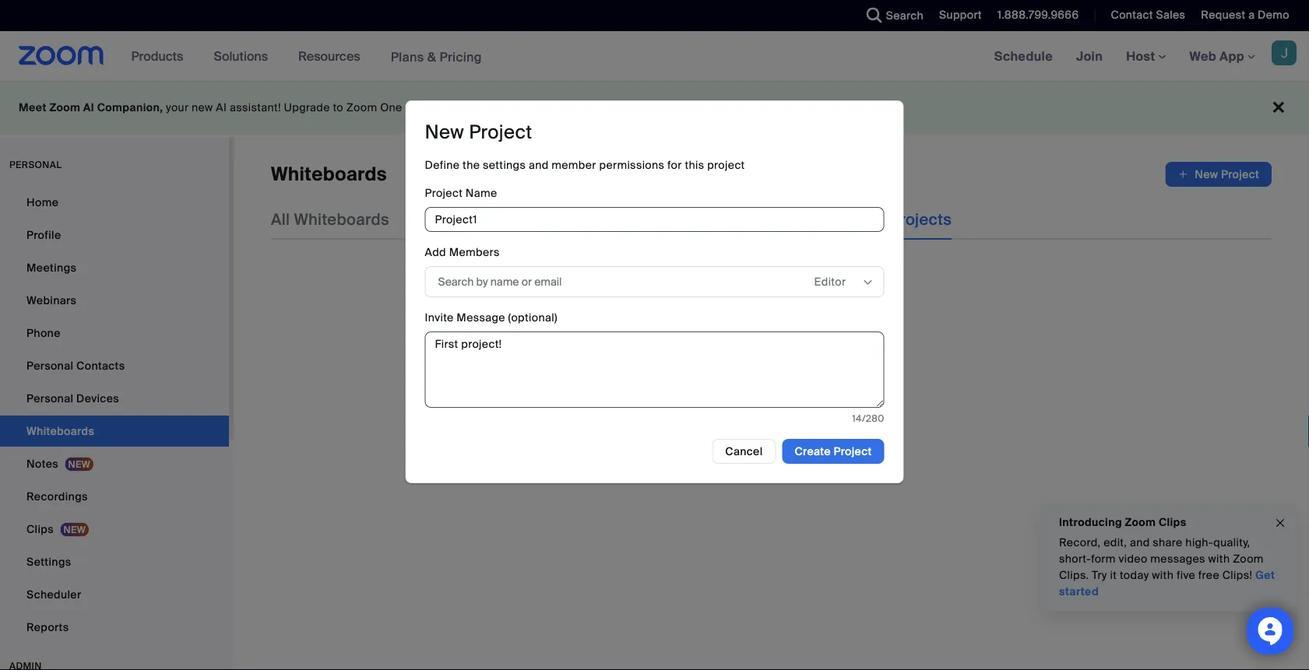 Task type: vqa. For each thing, say whether or not it's contained in the screenshot.
the Plans at left
yes



Task type: locate. For each thing, give the bounding box(es) containing it.
new project inside dialog
[[425, 120, 532, 145]]

recordings
[[26, 490, 88, 504]]

new right add image
[[1195, 167, 1219, 182]]

0 horizontal spatial with
[[679, 210, 710, 229]]

no
[[615, 101, 629, 115]]

with left me
[[679, 210, 710, 229]]

to
[[333, 101, 344, 115], [511, 101, 521, 115]]

request a demo
[[1202, 8, 1290, 22]]

messages
[[1151, 552, 1206, 567]]

editor button
[[815, 270, 861, 294]]

phone link
[[0, 318, 229, 349]]

and right settings
[[529, 158, 549, 172]]

whiteboards down member
[[507, 210, 602, 229]]

0 horizontal spatial create
[[663, 346, 725, 370]]

webinars link
[[0, 285, 229, 316]]

1 horizontal spatial project
[[815, 346, 881, 370]]

share
[[1153, 536, 1183, 550]]

1 personal from the top
[[26, 359, 74, 373]]

ai right new
[[216, 101, 227, 115]]

cost.
[[687, 101, 714, 115]]

contact
[[1111, 8, 1154, 22]]

0 horizontal spatial new
[[425, 120, 464, 145]]

upgrade right "cost."
[[716, 101, 763, 115]]

and inside record, edit, and share high-quality, short-form video messages with zoom clips. try it today with five free clips!
[[1130, 536, 1150, 550]]

scheduler link
[[0, 580, 229, 611]]

1 vertical spatial new project
[[1195, 167, 1260, 182]]

personal contacts link
[[0, 351, 229, 382]]

today up whiteboards application
[[766, 101, 797, 115]]

at
[[602, 101, 613, 115]]

ai left companion
[[524, 101, 535, 115]]

new project right add image
[[1195, 167, 1260, 182]]

whiteboards right all
[[294, 210, 390, 229]]

and inside new project dialog
[[529, 158, 549, 172]]

zoom
[[49, 101, 80, 115], [347, 101, 377, 115], [1125, 515, 1156, 530], [1233, 552, 1264, 567]]

project name
[[425, 186, 498, 200]]

webinars
[[26, 293, 77, 308]]

your left new
[[166, 101, 189, 115]]

to left one
[[333, 101, 344, 115]]

zoom up clips!
[[1233, 552, 1264, 567]]

clips inside 'personal menu' menu
[[26, 522, 54, 537]]

tabs of all whiteboard page tab list
[[271, 199, 952, 240]]

personal down phone
[[26, 359, 74, 373]]

clips
[[1159, 515, 1187, 530], [26, 522, 54, 537]]

pricing
[[440, 49, 482, 65]]

new
[[425, 120, 464, 145], [1195, 167, 1219, 182], [748, 395, 771, 409]]

1 horizontal spatial to
[[511, 101, 521, 115]]

personal
[[26, 359, 74, 373], [26, 392, 74, 406]]

2 horizontal spatial new project
[[1195, 167, 1260, 182]]

0 vertical spatial new
[[425, 120, 464, 145]]

1.888.799.9666 button
[[986, 0, 1083, 31], [998, 8, 1079, 22]]

edit,
[[1104, 536, 1128, 550]]

0 vertical spatial personal
[[26, 359, 74, 373]]

1 vertical spatial new project button
[[718, 390, 825, 414]]

1 vertical spatial project
[[815, 346, 881, 370]]

invite
[[425, 311, 454, 325]]

create
[[663, 346, 725, 370], [795, 445, 831, 459]]

0 horizontal spatial clips
[[26, 522, 54, 537]]

2 vertical spatial new
[[748, 395, 771, 409]]

get started
[[1060, 569, 1276, 600]]

1 horizontal spatial new
[[748, 395, 771, 409]]

1 horizontal spatial create
[[795, 445, 831, 459]]

2 horizontal spatial ai
[[524, 101, 535, 115]]

your left first
[[729, 346, 770, 370]]

project right this
[[708, 158, 745, 172]]

additional
[[632, 101, 684, 115]]

and up video
[[1130, 536, 1150, 550]]

devices
[[76, 392, 119, 406]]

0 vertical spatial and
[[426, 101, 446, 115]]

new right add icon
[[748, 395, 771, 409]]

1 horizontal spatial ai
[[216, 101, 227, 115]]

new for whiteboards
[[1195, 167, 1219, 182]]

0 horizontal spatial ai
[[83, 101, 94, 115]]

2 horizontal spatial and
[[1130, 536, 1150, 550]]

your
[[166, 101, 189, 115], [729, 346, 770, 370]]

today
[[766, 101, 797, 115], [1120, 569, 1150, 583]]

introducing zoom clips
[[1060, 515, 1187, 530]]

1 vertical spatial new
[[1195, 167, 1219, 182]]

0 vertical spatial your
[[166, 101, 189, 115]]

meetings link
[[0, 252, 229, 284]]

1 horizontal spatial clips
[[1159, 515, 1187, 530]]

create inside 'button'
[[795, 445, 831, 459]]

profile link
[[0, 220, 229, 251]]

1 vertical spatial your
[[729, 346, 770, 370]]

new project down "access"
[[425, 120, 532, 145]]

create for create project
[[795, 445, 831, 459]]

to right "access"
[[511, 101, 521, 115]]

define the settings and member permissions for this project
[[425, 158, 745, 172]]

introducing
[[1060, 515, 1123, 530]]

message
[[457, 311, 506, 325]]

0 vertical spatial create
[[663, 346, 725, 370]]

member
[[552, 158, 597, 172]]

project right add image
[[1222, 167, 1260, 182]]

clips up share
[[1159, 515, 1187, 530]]

whiteboards up 'all whiteboards'
[[271, 162, 387, 187]]

new project for whiteboards
[[1195, 167, 1260, 182]]

1 vertical spatial create
[[795, 445, 831, 459]]

0 horizontal spatial and
[[426, 101, 446, 115]]

personal for personal devices
[[26, 392, 74, 406]]

home
[[26, 195, 59, 210]]

one
[[380, 101, 402, 115]]

1 to from the left
[[333, 101, 344, 115]]

today inside meet zoom ai companion, footer
[[766, 101, 797, 115]]

1 vertical spatial personal
[[26, 392, 74, 406]]

new inside whiteboards application
[[1195, 167, 1219, 182]]

add
[[425, 245, 446, 260]]

1 ai from the left
[[83, 101, 94, 115]]

0 vertical spatial new project
[[425, 120, 532, 145]]

and left get
[[426, 101, 446, 115]]

show options image
[[862, 277, 875, 289]]

project down 14/280
[[834, 445, 872, 459]]

banner
[[0, 31, 1310, 82]]

personal contacts
[[26, 359, 125, 373]]

1 horizontal spatial new project button
[[1166, 162, 1272, 187]]

plans & pricing link
[[391, 49, 482, 65], [391, 49, 482, 65]]

new project right add icon
[[748, 395, 813, 409]]

Invite Message (optional) text field
[[425, 332, 885, 408]]

clips up settings
[[26, 522, 54, 537]]

plans
[[391, 49, 424, 65]]

1 upgrade from the left
[[284, 101, 330, 115]]

0 horizontal spatial new project button
[[718, 390, 825, 414]]

2 personal from the top
[[26, 392, 74, 406]]

whiteboards inside application
[[271, 162, 387, 187]]

upgrade down product information "navigation"
[[284, 101, 330, 115]]

0 vertical spatial today
[[766, 101, 797, 115]]

2 horizontal spatial with
[[1209, 552, 1231, 567]]

plans & pricing
[[391, 49, 482, 65]]

2 horizontal spatial new
[[1195, 167, 1219, 182]]

1 horizontal spatial and
[[529, 158, 549, 172]]

your inside meet zoom ai companion, footer
[[166, 101, 189, 115]]

0 horizontal spatial project
[[708, 158, 745, 172]]

invite message (optional)
[[425, 311, 558, 325]]

2 upgrade from the left
[[716, 101, 763, 115]]

0 horizontal spatial today
[[766, 101, 797, 115]]

project right first
[[815, 346, 881, 370]]

and
[[426, 101, 446, 115], [529, 158, 549, 172], [1130, 536, 1150, 550]]

new project dialog
[[406, 101, 904, 484]]

new inside dialog
[[425, 120, 464, 145]]

profile
[[26, 228, 61, 242]]

assistant!
[[230, 101, 281, 115]]

personal down 'personal contacts'
[[26, 392, 74, 406]]

new down get
[[425, 120, 464, 145]]

settings link
[[0, 547, 229, 578]]

2 vertical spatial with
[[1153, 569, 1174, 583]]

ai left the companion,
[[83, 101, 94, 115]]

0 horizontal spatial to
[[333, 101, 344, 115]]

for
[[668, 158, 682, 172]]

0 vertical spatial project
[[708, 158, 745, 172]]

recordings link
[[0, 481, 229, 513]]

1 horizontal spatial upgrade
[[716, 101, 763, 115]]

new project
[[425, 120, 532, 145], [1195, 167, 1260, 182], [748, 395, 813, 409]]

2 ai from the left
[[216, 101, 227, 115]]

2 vertical spatial and
[[1130, 536, 1150, 550]]

1 horizontal spatial today
[[1120, 569, 1150, 583]]

with up free at right
[[1209, 552, 1231, 567]]

with down the messages
[[1153, 569, 1174, 583]]

support
[[940, 8, 982, 22]]

new project inside whiteboards application
[[1195, 167, 1260, 182]]

personal devices
[[26, 392, 119, 406]]

today down video
[[1120, 569, 1150, 583]]

phone
[[26, 326, 61, 340]]

0 horizontal spatial new project
[[425, 120, 532, 145]]

0 horizontal spatial upgrade
[[284, 101, 330, 115]]

0 vertical spatial new project button
[[1166, 162, 1272, 187]]

shared
[[621, 210, 675, 229]]

sales
[[1157, 8, 1186, 22]]

project
[[469, 120, 532, 145], [1222, 167, 1260, 182], [425, 186, 463, 200], [774, 395, 813, 409], [834, 445, 872, 459]]

0 horizontal spatial your
[[166, 101, 189, 115]]

new project button
[[1166, 162, 1272, 187], [718, 390, 825, 414]]

pro
[[405, 101, 423, 115]]

add image
[[1178, 167, 1189, 182]]

2 vertical spatial new project
[[748, 395, 813, 409]]

contact sales link
[[1100, 0, 1190, 31], [1111, 8, 1186, 22]]

whiteboards
[[271, 162, 387, 187], [294, 210, 390, 229], [507, 210, 602, 229]]

1 horizontal spatial new project
[[748, 395, 813, 409]]

project
[[708, 158, 745, 172], [815, 346, 881, 370]]

with inside tabs of all whiteboard page tab list
[[679, 210, 710, 229]]

support link
[[928, 0, 986, 31], [940, 8, 982, 22]]

product information navigation
[[120, 31, 494, 82]]

first
[[774, 346, 811, 370]]

0 vertical spatial with
[[679, 210, 710, 229]]

1 vertical spatial and
[[529, 158, 549, 172]]

e.g. Happy Crew text field
[[425, 207, 885, 232]]

1 vertical spatial today
[[1120, 569, 1150, 583]]

project inside whiteboards application
[[1222, 167, 1260, 182]]



Task type: describe. For each thing, give the bounding box(es) containing it.
try
[[1092, 569, 1108, 583]]

close image
[[1275, 515, 1287, 533]]

schedule
[[995, 48, 1053, 64]]

name
[[466, 186, 498, 200]]

high-
[[1186, 536, 1214, 550]]

settings
[[483, 158, 526, 172]]

14/280
[[852, 413, 885, 425]]

today inside record, edit, and share high-quality, short-form video messages with zoom clips. try it today with five free clips!
[[1120, 569, 1150, 583]]

personal devices link
[[0, 383, 229, 414]]

3 ai from the left
[[524, 101, 535, 115]]

(optional)
[[508, 311, 558, 325]]

cancel button
[[712, 440, 776, 464]]

project inside dialog
[[708, 158, 745, 172]]

whiteboards for my
[[507, 210, 602, 229]]

form
[[1092, 552, 1116, 567]]

meet
[[19, 101, 47, 115]]

contacts
[[76, 359, 125, 373]]

my whiteboards
[[481, 210, 602, 229]]

reports link
[[0, 612, 229, 644]]

members
[[449, 245, 500, 260]]

permissions
[[600, 158, 665, 172]]

all whiteboards
[[271, 210, 390, 229]]

new project button for whiteboards
[[1166, 162, 1272, 187]]

create your first project
[[663, 346, 881, 370]]

get
[[1256, 569, 1276, 583]]

projects
[[890, 210, 952, 229]]

banner containing schedule
[[0, 31, 1310, 82]]

the
[[463, 158, 480, 172]]

personal menu menu
[[0, 187, 229, 645]]

zoom right meet
[[49, 101, 80, 115]]

1 horizontal spatial your
[[729, 346, 770, 370]]

2 to from the left
[[511, 101, 521, 115]]

1 horizontal spatial with
[[1153, 569, 1174, 583]]

notes
[[26, 457, 58, 471]]

project up recent
[[425, 186, 463, 200]]

trash
[[831, 210, 871, 229]]

personal
[[9, 159, 62, 171]]

editor
[[815, 275, 846, 289]]

join
[[1077, 48, 1103, 64]]

1.888.799.9666
[[998, 8, 1079, 22]]

it
[[1111, 569, 1117, 583]]

zoom up edit,
[[1125, 515, 1156, 530]]

meetings navigation
[[983, 31, 1310, 82]]

recent
[[408, 210, 462, 229]]

project inside 'button'
[[834, 445, 872, 459]]

demo
[[1258, 8, 1290, 22]]

whiteboards for all
[[294, 210, 390, 229]]

companion
[[538, 101, 599, 115]]

me
[[713, 210, 737, 229]]

clips link
[[0, 514, 229, 545]]

request
[[1202, 8, 1246, 22]]

companion,
[[97, 101, 163, 115]]

zoom logo image
[[19, 46, 104, 65]]

create project button
[[783, 440, 885, 464]]

all
[[271, 210, 290, 229]]

new
[[192, 101, 213, 115]]

new project button for create your first project
[[718, 390, 825, 414]]

project down "access"
[[469, 120, 532, 145]]

meet zoom ai companion, your new ai assistant! upgrade to zoom one pro and get access to ai companion at no additional cost. upgrade today
[[19, 101, 797, 115]]

contact sales
[[1111, 8, 1186, 22]]

scheduler
[[26, 588, 81, 602]]

schedule link
[[983, 31, 1065, 81]]

personal for personal contacts
[[26, 359, 74, 373]]

quality,
[[1214, 536, 1251, 550]]

define
[[425, 158, 460, 172]]

my
[[481, 210, 503, 229]]

a
[[1249, 8, 1255, 22]]

whiteboards application
[[271, 162, 1272, 187]]

reports
[[26, 621, 69, 635]]

clips!
[[1223, 569, 1253, 583]]

settings
[[26, 555, 71, 570]]

get started link
[[1060, 569, 1276, 600]]

record, edit, and share high-quality, short-form video messages with zoom clips. try it today with five free clips!
[[1060, 536, 1264, 583]]

started
[[1060, 585, 1099, 600]]

and inside meet zoom ai companion, footer
[[426, 101, 446, 115]]

join link
[[1065, 31, 1115, 81]]

short-
[[1060, 552, 1092, 567]]

zoom left one
[[347, 101, 377, 115]]

project down first
[[774, 395, 813, 409]]

zoom inside record, edit, and share high-quality, short-form video messages with zoom clips. try it today with five free clips!
[[1233, 552, 1264, 567]]

cancel
[[726, 445, 763, 459]]

create project
[[795, 445, 872, 459]]

new project for create your first project
[[748, 395, 813, 409]]

upgrade today link
[[716, 101, 797, 115]]

add image
[[731, 394, 742, 410]]

five
[[1177, 569, 1196, 583]]

&
[[427, 49, 437, 65]]

shared with me
[[621, 210, 737, 229]]

record,
[[1060, 536, 1101, 550]]

create for create your first project
[[663, 346, 725, 370]]

1 vertical spatial with
[[1209, 552, 1231, 567]]

this
[[685, 158, 705, 172]]

notes link
[[0, 449, 229, 480]]

Search by name or email,Search by name or email text field
[[438, 270, 782, 294]]

new for create your first project
[[748, 395, 771, 409]]

starred
[[756, 210, 812, 229]]

meet zoom ai companion, footer
[[0, 81, 1310, 135]]



